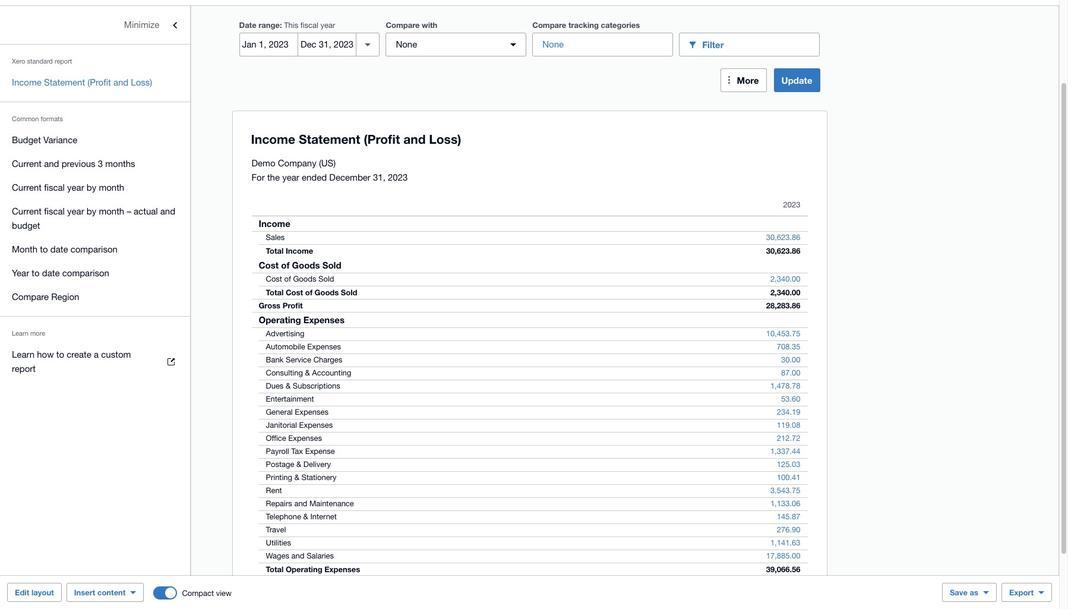 Task type: locate. For each thing, give the bounding box(es) containing it.
total up gross
[[266, 287, 284, 297]]

1 vertical spatial 30,623.86
[[767, 245, 801, 255]]

total for total operating expenses
[[266, 564, 284, 574]]

100.41
[[777, 473, 801, 481]]

2 vertical spatial fiscal
[[44, 206, 65, 216]]

2 current from the top
[[12, 182, 42, 192]]

goods
[[292, 259, 320, 270], [293, 274, 317, 283], [315, 287, 339, 297]]

fiscal down current fiscal year by month
[[44, 206, 65, 216]]

expenses down salaries
[[325, 564, 360, 574]]

3 current from the top
[[12, 206, 42, 216]]

cost of goods sold down total income
[[259, 259, 342, 270]]

comparison for month to date comparison
[[71, 244, 118, 254]]

income inside income statement (profit and loss) link
[[12, 77, 41, 87]]

janitorial
[[266, 420, 297, 429]]

1 vertical spatial month
[[99, 206, 124, 216]]

276.90 link
[[770, 524, 808, 536]]

compare
[[386, 20, 420, 29], [533, 20, 567, 29], [12, 291, 49, 301]]

operating down gross profit
[[259, 314, 301, 325]]

53.60
[[782, 394, 801, 403]]

Report title field
[[248, 125, 803, 153]]

1 vertical spatial 2,340.00
[[771, 287, 801, 297]]

234.19
[[777, 407, 801, 416]]

fiscal for current fiscal year by month – actual and budget
[[44, 206, 65, 216]]

119.08 link
[[770, 419, 808, 431]]

1 month from the top
[[99, 182, 124, 192]]

2 vertical spatial of
[[305, 287, 313, 297]]

1 vertical spatial cost
[[266, 274, 282, 283]]

report down learn more
[[12, 363, 36, 373]]

1 vertical spatial to
[[32, 267, 40, 278]]

to inside learn how to create a custom report
[[56, 349, 64, 359]]

by for current fiscal year by month
[[87, 182, 96, 192]]

1 vertical spatial current
[[12, 182, 42, 192]]

filter button
[[679, 32, 820, 56]]

&
[[305, 368, 310, 377], [286, 381, 291, 390], [297, 459, 301, 468], [295, 473, 299, 481], [303, 512, 308, 521]]

1 vertical spatial 2023
[[784, 200, 801, 209]]

delivery
[[304, 459, 331, 468]]

53.60 link
[[774, 393, 808, 405]]

1 vertical spatial fiscal
[[44, 182, 65, 192]]

2 total from the top
[[266, 287, 284, 297]]

0 vertical spatial total
[[266, 245, 284, 255]]

expense
[[305, 446, 335, 455]]

year down current fiscal year by month
[[67, 206, 84, 216]]

expenses for janitorial expenses
[[299, 420, 333, 429]]

0 vertical spatial by
[[87, 182, 96, 192]]

total down wages at the bottom of the page
[[266, 564, 284, 574]]

variance
[[43, 134, 77, 144]]

0 vertical spatial date
[[50, 244, 68, 254]]

none inside none popup button
[[396, 39, 417, 49]]

1 learn from the top
[[12, 329, 28, 336]]

common formats
[[12, 115, 63, 122]]

0 vertical spatial learn
[[12, 329, 28, 336]]

xero
[[12, 57, 25, 64]]

none down compare with
[[396, 39, 417, 49]]

statement
[[44, 77, 85, 87]]

by down "current fiscal year by month" link
[[87, 206, 96, 216]]

current inside current fiscal year by month – actual and budget
[[12, 206, 42, 216]]

1 horizontal spatial report
[[55, 57, 72, 64]]

to
[[40, 244, 48, 254], [32, 267, 40, 278], [56, 349, 64, 359]]

1 vertical spatial total
[[266, 287, 284, 297]]

wages
[[266, 551, 289, 560]]

month left –
[[99, 206, 124, 216]]

1 30,623.86 from the top
[[767, 232, 801, 241]]

year inside demo company (us) for the year ended december 31, 2023
[[282, 172, 299, 182]]

goods up total cost of goods sold
[[293, 274, 317, 283]]

fiscal inside 'date range : this fiscal year'
[[301, 20, 319, 29]]

save as button
[[943, 583, 997, 602]]

1 2,340.00 from the top
[[771, 274, 801, 283]]

1 vertical spatial comparison
[[62, 267, 109, 278]]

compare left with
[[386, 20, 420, 29]]

& for printing
[[295, 473, 299, 481]]

3
[[98, 158, 103, 168]]

to right how at the bottom left of page
[[56, 349, 64, 359]]

0 vertical spatial current
[[12, 158, 42, 168]]

by inside current fiscal year by month – actual and budget
[[87, 206, 96, 216]]

& up entertainment
[[286, 381, 291, 390]]

and up telephone & internet
[[294, 499, 307, 508]]

sold
[[323, 259, 342, 270], [319, 274, 334, 283], [341, 287, 358, 297]]

janitorial expenses
[[266, 420, 333, 429]]

28,283.86
[[767, 300, 801, 310]]

export
[[1010, 588, 1034, 597]]

repairs
[[266, 499, 292, 508]]

1,133.06 link
[[764, 498, 808, 509]]

current fiscal year by month link
[[0, 175, 190, 199]]

2 vertical spatial total
[[266, 564, 284, 574]]

year inside 'date range : this fiscal year'
[[321, 20, 335, 29]]

month for current fiscal year by month – actual and budget
[[99, 206, 124, 216]]

maintenance
[[310, 499, 354, 508]]

month
[[99, 182, 124, 192], [99, 206, 124, 216]]

operating down wages at the bottom of the page
[[259, 577, 295, 587]]

by down current and previous 3 months link
[[87, 182, 96, 192]]

expenses up payroll tax expense
[[288, 433, 322, 442]]

2023 up 30,623.86 link
[[784, 200, 801, 209]]

fiscal down current and previous 3 months
[[44, 182, 65, 192]]

operating for income
[[259, 577, 295, 587]]

0 horizontal spatial compare
[[12, 291, 49, 301]]

0 horizontal spatial none
[[396, 39, 417, 49]]

1 horizontal spatial compare
[[386, 20, 420, 29]]

2 horizontal spatial compare
[[533, 20, 567, 29]]

month inside current fiscal year by month – actual and budget
[[99, 206, 124, 216]]

update
[[782, 74, 813, 85]]

compact
[[182, 589, 214, 598]]

year
[[12, 267, 29, 278]]

comparison
[[71, 244, 118, 254], [62, 267, 109, 278]]

compare left tracking
[[533, 20, 567, 29]]

formats
[[41, 115, 63, 122]]

0 horizontal spatial to
[[32, 267, 40, 278]]

bank service charges
[[266, 355, 342, 364]]

1 vertical spatial by
[[87, 206, 96, 216]]

postage
[[266, 459, 294, 468]]

by
[[87, 182, 96, 192], [87, 206, 96, 216]]

2 vertical spatial to
[[56, 349, 64, 359]]

goods up operating expenses
[[315, 287, 339, 297]]

2,340.00 down the 2,340.00 link
[[771, 287, 801, 297]]

and down the budget variance on the left top of the page
[[44, 158, 59, 168]]

income up total cost of goods sold
[[286, 245, 313, 255]]

general
[[266, 407, 293, 416]]

1 current from the top
[[12, 158, 42, 168]]

of up operating expenses
[[305, 287, 313, 297]]

year up select end date field
[[321, 20, 335, 29]]

2 none from the left
[[543, 39, 564, 49]]

0 vertical spatial fiscal
[[301, 20, 319, 29]]

of up profit
[[284, 274, 291, 283]]

operating down wages and salaries
[[286, 564, 323, 574]]

to right month
[[40, 244, 48, 254]]

0 vertical spatial 2,340.00
[[771, 274, 801, 283]]

learn left more
[[12, 329, 28, 336]]

1,337.44 link
[[764, 445, 808, 457]]

travel
[[266, 525, 286, 534]]

and left loss)
[[113, 77, 128, 87]]

and inside current fiscal year by month – actual and budget
[[160, 206, 175, 216]]

service
[[286, 355, 311, 364]]

0 vertical spatial month
[[99, 182, 124, 192]]

2 vertical spatial current
[[12, 206, 42, 216]]

1,133.06
[[771, 499, 801, 508]]

of down total income
[[281, 259, 290, 270]]

report up 'statement'
[[55, 57, 72, 64]]

cost up profit
[[286, 287, 303, 297]]

Select start date field
[[240, 33, 298, 55]]

2 vertical spatial operating
[[259, 577, 295, 587]]

125.03 link
[[770, 458, 808, 470]]

to for year
[[32, 267, 40, 278]]

payroll tax expense
[[266, 446, 335, 455]]

0 vertical spatial 2023
[[388, 172, 408, 182]]

& down repairs and maintenance
[[303, 512, 308, 521]]

year down company
[[282, 172, 299, 182]]

2023 right the 31,
[[388, 172, 408, 182]]

compare down year on the left top
[[12, 291, 49, 301]]

2 month from the top
[[99, 206, 124, 216]]

Select end date field
[[298, 33, 356, 55]]

1 vertical spatial of
[[284, 274, 291, 283]]

1 horizontal spatial 2023
[[784, 200, 801, 209]]

3 total from the top
[[266, 564, 284, 574]]

none down compare tracking categories
[[543, 39, 564, 49]]

fiscal right this on the top
[[301, 20, 319, 29]]

2 by from the top
[[87, 206, 96, 216]]

expenses up janitorial expenses
[[295, 407, 329, 416]]

2 horizontal spatial to
[[56, 349, 64, 359]]

none inside none button
[[543, 39, 564, 49]]

date for month
[[50, 244, 68, 254]]

0 vertical spatial comparison
[[71, 244, 118, 254]]

& for dues
[[286, 381, 291, 390]]

1 by from the top
[[87, 182, 96, 192]]

0 vertical spatial 30,623.86
[[767, 232, 801, 241]]

& down bank service charges
[[305, 368, 310, 377]]

cost of goods sold
[[259, 259, 342, 270], [266, 274, 334, 283]]

& for consulting
[[305, 368, 310, 377]]

1 horizontal spatial none
[[543, 39, 564, 49]]

none for tracking
[[543, 39, 564, 49]]

filter
[[703, 38, 724, 49]]

10,453.75 link
[[759, 328, 808, 339]]

17,885.00
[[767, 551, 801, 560]]

date up compare region
[[42, 267, 60, 278]]

87.00 link
[[774, 367, 808, 379]]

30,623.86 down 30,623.86 link
[[767, 245, 801, 255]]

none button
[[533, 32, 674, 56]]

insert
[[74, 588, 95, 597]]

and up total operating expenses
[[292, 551, 305, 560]]

date up year to date comparison
[[50, 244, 68, 254]]

& down postage & delivery
[[295, 473, 299, 481]]

1 total from the top
[[266, 245, 284, 255]]

2,340.00
[[771, 274, 801, 283], [771, 287, 801, 297]]

& down payroll tax expense
[[297, 459, 301, 468]]

edit layout
[[15, 588, 54, 597]]

and for wages and salaries
[[292, 551, 305, 560]]

save
[[950, 588, 968, 597]]

gross
[[259, 300, 281, 310]]

to right year on the left top
[[32, 267, 40, 278]]

cost up gross
[[266, 274, 282, 283]]

cost of goods sold up total cost of goods sold
[[266, 274, 334, 283]]

common
[[12, 115, 39, 122]]

2,340.00 up 28,283.86
[[771, 274, 801, 283]]

30,623.86 up the 2,340.00 link
[[767, 232, 801, 241]]

learn inside learn how to create a custom report
[[12, 349, 35, 359]]

comparison down month to date comparison link
[[62, 267, 109, 278]]

1 vertical spatial learn
[[12, 349, 35, 359]]

view
[[216, 589, 232, 598]]

2023
[[388, 172, 408, 182], [784, 200, 801, 209]]

learn down learn more
[[12, 349, 35, 359]]

expenses down total cost of goods sold
[[304, 314, 345, 325]]

goods down total income
[[292, 259, 320, 270]]

salaries
[[307, 551, 334, 560]]

3,543.75
[[771, 486, 801, 495]]

income down xero
[[12, 77, 41, 87]]

0 vertical spatial to
[[40, 244, 48, 254]]

cost down total income
[[259, 259, 279, 270]]

and inside current and previous 3 months link
[[44, 158, 59, 168]]

income up sales
[[259, 218, 291, 228]]

1 horizontal spatial to
[[40, 244, 48, 254]]

current fiscal year by month – actual and budget
[[12, 206, 175, 230]]

fiscal inside current fiscal year by month – actual and budget
[[44, 206, 65, 216]]

1,478.78 link
[[764, 380, 808, 392]]

none button
[[386, 32, 527, 56]]

dues & subscriptions
[[266, 381, 340, 390]]

expenses up the charges
[[307, 342, 341, 351]]

1 vertical spatial date
[[42, 267, 60, 278]]

fiscal
[[301, 20, 319, 29], [44, 182, 65, 192], [44, 206, 65, 216]]

2 2,340.00 from the top
[[771, 287, 801, 297]]

comparison up year to date comparison link
[[71, 244, 118, 254]]

1 none from the left
[[396, 39, 417, 49]]

212.72
[[777, 433, 801, 442]]

2 learn from the top
[[12, 349, 35, 359]]

fiscal for current fiscal year by month
[[44, 182, 65, 192]]

0 vertical spatial operating
[[259, 314, 301, 325]]

year to date comparison
[[12, 267, 109, 278]]

total down sales
[[266, 245, 284, 255]]

create
[[67, 349, 91, 359]]

region
[[51, 291, 79, 301]]

1 vertical spatial report
[[12, 363, 36, 373]]

0 horizontal spatial 2023
[[388, 172, 408, 182]]

tracking
[[569, 20, 599, 29]]

0 horizontal spatial report
[[12, 363, 36, 373]]

and right actual
[[160, 206, 175, 216]]

total cost of goods sold
[[266, 287, 358, 297]]

month down months
[[99, 182, 124, 192]]

expenses down general expenses
[[299, 420, 333, 429]]

125.03
[[777, 459, 801, 468]]



Task type: vqa. For each thing, say whether or not it's contained in the screenshot.
1,478.78 link
yes



Task type: describe. For each thing, give the bounding box(es) containing it.
automobile expenses
[[266, 342, 341, 351]]

company
[[278, 158, 317, 168]]

more button
[[721, 68, 767, 92]]

current for current and previous 3 months
[[12, 158, 42, 168]]

2023 inside the report output element
[[784, 200, 801, 209]]

as
[[970, 588, 979, 597]]

date
[[239, 20, 257, 29]]

0 vertical spatial cost of goods sold
[[259, 259, 342, 270]]

1 vertical spatial goods
[[293, 274, 317, 283]]

sales
[[266, 232, 285, 241]]

0 vertical spatial of
[[281, 259, 290, 270]]

0 vertical spatial report
[[55, 57, 72, 64]]

operating for expenses
[[259, 314, 301, 325]]

income statement (profit and loss)
[[12, 77, 152, 87]]

2023 inside demo company (us) for the year ended december 31, 2023
[[388, 172, 408, 182]]

export button
[[1002, 583, 1053, 602]]

printing & stationery
[[266, 473, 337, 481]]

the
[[267, 172, 280, 182]]

budget variance
[[12, 134, 77, 144]]

income down total operating expenses
[[298, 577, 325, 587]]

1 vertical spatial cost of goods sold
[[266, 274, 334, 283]]

operating expenses
[[259, 314, 345, 325]]

month for current fiscal year by month
[[99, 182, 124, 192]]

month to date comparison
[[12, 244, 118, 254]]

3,543.75 link
[[764, 484, 808, 496]]

operating income
[[259, 577, 325, 587]]

loss)
[[131, 77, 152, 87]]

more
[[30, 329, 45, 336]]

actual
[[134, 206, 158, 216]]

report output element
[[252, 194, 808, 603]]

list of convenience dates image
[[356, 32, 380, 56]]

1,337.44
[[771, 446, 801, 455]]

compare for compare region
[[12, 291, 49, 301]]

by for current fiscal year by month – actual and budget
[[87, 206, 96, 216]]

1 vertical spatial operating
[[286, 564, 323, 574]]

minimize
[[124, 19, 159, 29]]

expenses for operating expenses
[[304, 314, 345, 325]]

compare region link
[[0, 285, 190, 308]]

and inside income statement (profit and loss) link
[[113, 77, 128, 87]]

276.90
[[777, 525, 801, 534]]

stationery
[[302, 473, 337, 481]]

31,
[[373, 172, 386, 182]]

708.35
[[777, 342, 801, 351]]

compare with
[[386, 20, 438, 29]]

2 vertical spatial sold
[[341, 287, 358, 297]]

learn how to create a custom report link
[[0, 342, 190, 380]]

rent
[[266, 486, 282, 495]]

telephone & internet
[[266, 512, 337, 521]]

date for year
[[42, 267, 60, 278]]

accounting
[[312, 368, 351, 377]]

2 30,623.86 from the top
[[767, 245, 801, 255]]

total for total income
[[266, 245, 284, 255]]

(us)
[[319, 158, 336, 168]]

compare for compare with
[[386, 20, 420, 29]]

212.72 link
[[770, 432, 808, 444]]

current and previous 3 months
[[12, 158, 135, 168]]

general expenses
[[266, 407, 329, 416]]

:
[[280, 20, 282, 29]]

10,453.75
[[767, 329, 801, 338]]

& for postage
[[297, 459, 301, 468]]

0 vertical spatial cost
[[259, 259, 279, 270]]

compact view
[[182, 589, 232, 598]]

this
[[284, 20, 299, 29]]

months
[[105, 158, 135, 168]]

tax
[[291, 446, 303, 455]]

100.41 link
[[770, 471, 808, 483]]

30.00 link
[[774, 354, 808, 366]]

compare tracking categories
[[533, 20, 640, 29]]

119.08
[[777, 420, 801, 429]]

current for current fiscal year by month
[[12, 182, 42, 192]]

1,141.63 link
[[764, 537, 808, 549]]

comparison for year to date comparison
[[62, 267, 109, 278]]

current and previous 3 months link
[[0, 152, 190, 175]]

0 vertical spatial goods
[[292, 259, 320, 270]]

30.00
[[782, 355, 801, 364]]

total operating expenses
[[266, 564, 360, 574]]

2 vertical spatial cost
[[286, 287, 303, 297]]

content
[[97, 588, 126, 597]]

2 vertical spatial goods
[[315, 287, 339, 297]]

and for repairs and maintenance
[[294, 499, 307, 508]]

minimize button
[[0, 12, 190, 36]]

current for current fiscal year by month – actual and budget
[[12, 206, 42, 216]]

current fiscal year by month – actual and budget link
[[0, 199, 190, 237]]

save as
[[950, 588, 979, 597]]

printing
[[266, 473, 292, 481]]

budget
[[12, 134, 41, 144]]

profit
[[283, 300, 303, 310]]

& for telephone
[[303, 512, 308, 521]]

0 vertical spatial sold
[[323, 259, 342, 270]]

for
[[252, 172, 265, 182]]

xero standard report
[[12, 57, 72, 64]]

year to date comparison link
[[0, 261, 190, 285]]

month to date comparison link
[[0, 237, 190, 261]]

report inside learn how to create a custom report
[[12, 363, 36, 373]]

total income
[[266, 245, 313, 255]]

year down current and previous 3 months
[[67, 182, 84, 192]]

edit layout button
[[7, 583, 62, 602]]

update button
[[774, 68, 821, 92]]

17,885.00 link
[[759, 550, 808, 562]]

compare for compare tracking categories
[[533, 20, 567, 29]]

wages and salaries
[[266, 551, 334, 560]]

year inside current fiscal year by month – actual and budget
[[67, 206, 84, 216]]

a
[[94, 349, 99, 359]]

postage & delivery
[[266, 459, 331, 468]]

none for with
[[396, 39, 417, 49]]

expenses for automobile expenses
[[307, 342, 341, 351]]

expenses for office expenses
[[288, 433, 322, 442]]

bank
[[266, 355, 284, 364]]

december
[[330, 172, 371, 182]]

1 vertical spatial sold
[[319, 274, 334, 283]]

utilities
[[266, 538, 291, 547]]

ended
[[302, 172, 327, 182]]

budget variance link
[[0, 128, 190, 152]]

and for current and previous 3 months
[[44, 158, 59, 168]]

expenses for general expenses
[[295, 407, 329, 416]]

(profit
[[88, 77, 111, 87]]

demo
[[252, 158, 276, 168]]

demo company (us) for the year ended december 31, 2023
[[252, 158, 408, 182]]

entertainment
[[266, 394, 314, 403]]

dues
[[266, 381, 284, 390]]

total for total cost of goods sold
[[266, 287, 284, 297]]

(10,782.70)
[[762, 577, 801, 587]]

1,478.78
[[771, 381, 801, 390]]

learn for learn more
[[12, 329, 28, 336]]

learn for learn how to create a custom report
[[12, 349, 35, 359]]

30,623.86 link
[[759, 231, 808, 243]]

income statement (profit and loss) link
[[0, 70, 190, 94]]

previous
[[62, 158, 95, 168]]

234.19 link
[[770, 406, 808, 418]]

to for month
[[40, 244, 48, 254]]

budget
[[12, 220, 40, 230]]



